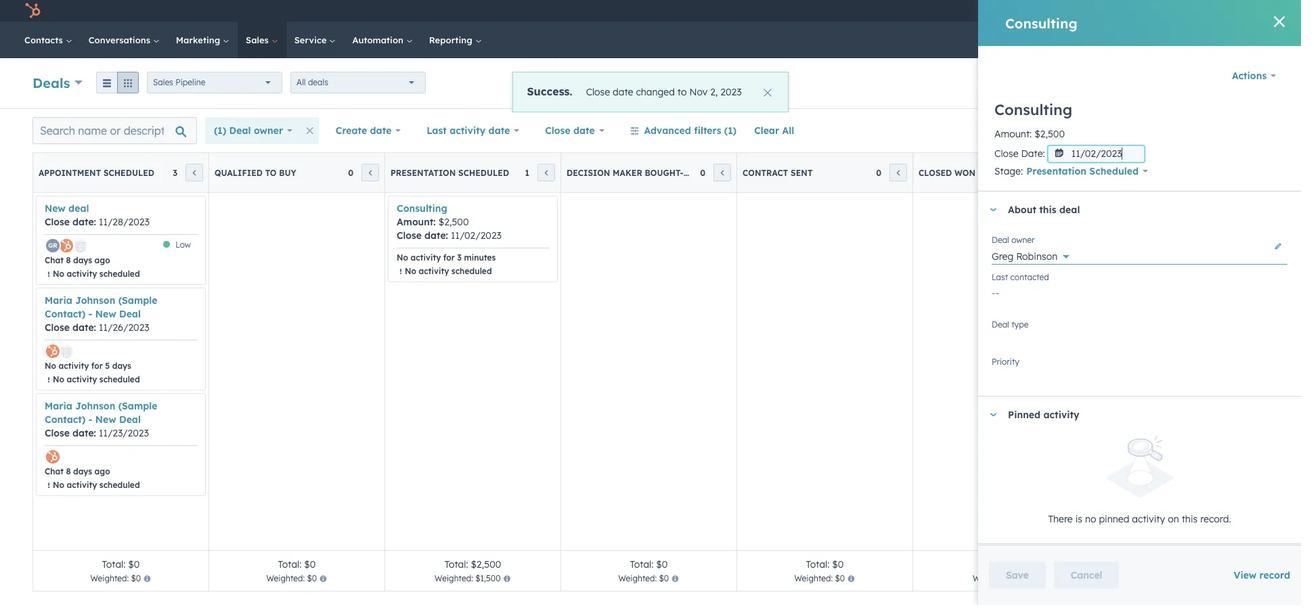 Task type: vqa. For each thing, say whether or not it's contained in the screenshot.
Actions
yes



Task type: locate. For each thing, give the bounding box(es) containing it.
1 vertical spatial sales
[[153, 77, 173, 87]]

2 weighted: from the left
[[266, 574, 305, 584]]

maria down gr link in the top of the page
[[45, 295, 72, 307]]

2 8 from the top
[[66, 467, 71, 477]]

1 8 from the top
[[66, 255, 71, 265]]

closed left won
[[919, 168, 952, 178]]

chat 8 days ago down gr link in the top of the page
[[45, 255, 110, 265]]

view
[[1234, 570, 1257, 582]]

11/28/2023
[[99, 216, 150, 228]]

consulting left calling icon
[[1006, 15, 1078, 31]]

caret image left about
[[989, 208, 998, 212]]

create for create date
[[336, 125, 367, 137]]

closed lost
[[1095, 168, 1153, 178]]

total: $0 for to
[[278, 559, 316, 571]]

1 horizontal spatial (1)
[[725, 125, 737, 137]]

deal inside maria johnson (sample contact) - new deal close date : 11/26/2023
[[119, 308, 141, 320]]

no activity scheduled down no activity for 5 days
[[53, 375, 140, 385]]

last down greg
[[992, 272, 1009, 283]]

date inside the 'create date' popup button
[[370, 125, 392, 137]]

scheduled
[[104, 168, 154, 178], [459, 168, 509, 178], [452, 266, 492, 276], [99, 269, 140, 279], [99, 375, 140, 385], [99, 480, 140, 490]]

deals
[[308, 77, 328, 87]]

1 horizontal spatial create
[[1213, 78, 1239, 88]]

0 horizontal spatial this
[[1040, 204, 1057, 216]]

2 total: from the left
[[278, 559, 302, 571]]

caret image inside pinned activity dropdown button
[[989, 414, 998, 417]]

0 horizontal spatial all
[[297, 77, 306, 87]]

0 vertical spatial sales
[[246, 35, 271, 45]]

no activity scheduled down 11/23/2023
[[53, 480, 140, 490]]

(1) inside advanced filters (1) button
[[725, 125, 737, 137]]

close inside consulting amount : $2,500 close date : 11/02/2023
[[397, 230, 422, 242]]

contact) up no activity for 5 days
[[45, 308, 85, 320]]

2 caret image from the top
[[989, 414, 998, 417]]

1 vertical spatial caret image
[[989, 414, 998, 417]]

all right clear
[[782, 125, 795, 137]]

presentation up consulting link
[[391, 168, 456, 178]]

create inside button
[[1213, 78, 1239, 88]]

new inside maria johnson (sample contact) - new deal close date : 11/23/2023
[[95, 414, 116, 426]]

1 horizontal spatial closed
[[1095, 168, 1128, 178]]

0 vertical spatial johnson
[[75, 295, 115, 307]]

0 horizontal spatial (1)
[[214, 125, 226, 137]]

consulting up amount : $2,500
[[995, 100, 1073, 119]]

3 weighted: from the left
[[435, 574, 473, 584]]

4 total: from the left
[[630, 559, 654, 571]]

5 total: $0 from the left
[[982, 559, 1020, 571]]

0 vertical spatial ago
[[95, 255, 110, 265]]

: left 11/23/2023
[[94, 427, 96, 440]]

chat 8 days ago
[[45, 255, 110, 265], [45, 467, 110, 477]]

activity inside alert
[[1133, 514, 1166, 526]]

1 (sample from the top
[[118, 295, 157, 307]]

1 horizontal spatial sales
[[246, 35, 271, 45]]

2 maria johnson (sample contact) - new deal link from the top
[[45, 400, 157, 426]]

caret image left pinned
[[989, 414, 998, 417]]

success. alert
[[513, 72, 789, 112], [513, 72, 789, 112]]

1 horizontal spatial last
[[992, 272, 1009, 283]]

there is no pinned activity on this record. alert
[[992, 436, 1288, 528]]

weighted: for decision
[[619, 574, 657, 584]]

0 horizontal spatial for
[[91, 361, 103, 371]]

search image
[[1273, 35, 1283, 45]]

maria down no activity for 5 days
[[45, 400, 72, 412]]

johnson for 11/23/2023
[[75, 400, 115, 412]]

maria johnson (sample contact) - new deal link up 11/26/2023
[[45, 295, 157, 320]]

0 vertical spatial 8
[[66, 255, 71, 265]]

weighted: $0 for scheduled
[[90, 574, 141, 584]]

sales pipeline
[[153, 77, 206, 87]]

service
[[294, 35, 329, 45]]

caret image for pinned activity
[[989, 414, 998, 417]]

1 total: $0 from the left
[[102, 559, 140, 571]]

$1,500
[[476, 574, 501, 584]]

$2,500 up the date:
[[1035, 128, 1065, 140]]

2 maria from the top
[[45, 400, 72, 412]]

3 weighted: $0 from the left
[[619, 574, 669, 584]]

create down search hubspot search box
[[1213, 78, 1239, 88]]

changed
[[636, 86, 675, 98], [636, 86, 675, 98]]

1 vertical spatial chat 8 days ago
[[45, 467, 110, 477]]

0 horizontal spatial $2,500
[[439, 216, 469, 228]]

1 vertical spatial -
[[88, 414, 92, 426]]

total: for closed
[[982, 559, 1006, 571]]

1 vertical spatial johnson
[[75, 400, 115, 412]]

2 chat from the top
[[45, 467, 64, 477]]

2 weighted: $0 from the left
[[266, 574, 317, 584]]

2 vertical spatial new
[[95, 414, 116, 426]]

1 vertical spatial 3
[[457, 253, 462, 263]]

1 vertical spatial days
[[112, 361, 131, 371]]

1 vertical spatial contact)
[[45, 414, 85, 426]]

1 vertical spatial last
[[992, 272, 1009, 283]]

total: $0 for won
[[982, 559, 1020, 571]]

new for maria johnson (sample contact) - new deal close date : 11/23/2023
[[95, 414, 116, 426]]

amount down consulting link
[[397, 216, 434, 228]]

(sample up 11/23/2023
[[118, 400, 157, 412]]

settings link
[[1172, 4, 1188, 18]]

caret image
[[989, 208, 998, 212], [989, 414, 998, 417]]

0 horizontal spatial closed
[[919, 168, 952, 178]]

total: for contract
[[806, 559, 830, 571]]

2 vertical spatial days
[[73, 467, 92, 477]]

deal up qualified
[[229, 125, 251, 137]]

(sample up 11/26/2023
[[118, 295, 157, 307]]

2 total: $0 from the left
[[278, 559, 316, 571]]

3 total: from the left
[[445, 559, 468, 571]]

(sample inside maria johnson (sample contact) - new deal close date : 11/26/2023
[[118, 295, 157, 307]]

deal owner
[[992, 235, 1035, 245]]

0 vertical spatial owner
[[254, 125, 283, 137]]

no activity scheduled for 11/26/2023
[[53, 375, 140, 385]]

1 maria from the top
[[45, 295, 72, 307]]

1 - from the top
[[88, 308, 92, 320]]

last inside popup button
[[427, 125, 447, 137]]

music button
[[1217, 0, 1284, 22]]

- inside maria johnson (sample contact) - new deal close date : 11/26/2023
[[88, 308, 92, 320]]

8 down maria johnson (sample contact) - new deal close date : 11/23/2023 at the bottom left of the page
[[66, 467, 71, 477]]

appointment
[[39, 168, 101, 178]]

caret image inside about this deal 'dropdown button'
[[989, 208, 998, 212]]

1 vertical spatial amount
[[397, 216, 434, 228]]

contact) inside maria johnson (sample contact) - new deal close date : 11/23/2023
[[45, 414, 85, 426]]

1 horizontal spatial deal
[[1060, 204, 1080, 216]]

1 horizontal spatial all
[[782, 125, 795, 137]]

- for 11/26/2023
[[88, 308, 92, 320]]

1 closed from the left
[[919, 168, 952, 178]]

1 (1) from the left
[[214, 125, 226, 137]]

new deal link
[[45, 202, 89, 215]]

create deal
[[1213, 78, 1258, 88]]

maria johnson (sample contact) - new deal link up 11/23/2023
[[45, 400, 157, 426]]

new
[[45, 202, 66, 215], [95, 308, 116, 320], [95, 414, 116, 426]]

days down maria johnson (sample contact) - new deal close date : 11/23/2023 at the bottom left of the page
[[73, 467, 92, 477]]

0 horizontal spatial 3
[[173, 168, 177, 178]]

3 left minutes
[[457, 253, 462, 263]]

0 vertical spatial create
[[1213, 78, 1239, 88]]

(
[[993, 574, 996, 584]]

menu
[[1033, 0, 1285, 22]]

this inside 'dropdown button'
[[1040, 204, 1057, 216]]

maria for maria johnson (sample contact) - new deal close date : 11/23/2023
[[45, 400, 72, 412]]

2 (1) from the left
[[725, 125, 737, 137]]

about this deal button
[[979, 192, 1288, 228]]

presentation scheduled
[[391, 168, 509, 178]]

all left deals
[[297, 77, 306, 87]]

0 vertical spatial last
[[427, 125, 447, 137]]

date:
[[1022, 148, 1045, 160]]

presentation down the date:
[[1027, 165, 1087, 178]]

0 vertical spatial chat 8 days ago
[[45, 255, 110, 265]]

contract sent
[[743, 168, 813, 178]]

1 weighted: from the left
[[90, 574, 129, 584]]

0 horizontal spatial owner
[[254, 125, 283, 137]]

total: $0
[[102, 559, 140, 571], [278, 559, 316, 571], [630, 559, 668, 571], [806, 559, 844, 571], [982, 559, 1020, 571]]

no activity scheduled up maria johnson (sample contact) - new deal close date : 11/26/2023
[[53, 269, 140, 279]]

presentation scheduled button
[[1023, 163, 1157, 180]]

view record
[[1234, 570, 1291, 582]]

total:
[[102, 559, 126, 571], [278, 559, 302, 571], [445, 559, 468, 571], [630, 559, 654, 571], [806, 559, 830, 571], [982, 559, 1006, 571]]

close image
[[1275, 16, 1285, 27], [764, 89, 772, 97], [764, 89, 772, 97]]

1 horizontal spatial this
[[1182, 514, 1198, 526]]

contact) for maria johnson (sample contact) - new deal close date : 11/26/2023
[[45, 308, 85, 320]]

search button
[[1266, 28, 1289, 51]]

$0
[[128, 559, 140, 571], [304, 559, 316, 571], [656, 559, 668, 571], [833, 559, 844, 571], [1009, 559, 1020, 571], [131, 574, 141, 584], [307, 574, 317, 584], [659, 574, 669, 584], [835, 574, 845, 584]]

deal inside popup button
[[229, 125, 251, 137]]

0 vertical spatial $2,500
[[1035, 128, 1065, 140]]

0 vertical spatial 3
[[173, 168, 177, 178]]

weighted: for contract
[[795, 574, 833, 584]]

2 horizontal spatial $2,500
[[1035, 128, 1065, 140]]

scheduled down last activity date popup button at the left of the page
[[459, 168, 509, 178]]

close
[[586, 86, 610, 98], [586, 86, 610, 98], [545, 125, 571, 137], [995, 148, 1019, 160], [45, 216, 70, 228], [397, 230, 422, 242], [45, 322, 70, 334], [45, 427, 70, 440]]

maria inside maria johnson (sample contact) - new deal close date : 11/23/2023
[[45, 400, 72, 412]]

create down all deals popup button
[[336, 125, 367, 137]]

weighted: $0 for sent
[[795, 574, 845, 584]]

hubspot link
[[16, 3, 51, 19]]

total: $2,500
[[445, 559, 501, 571]]

johnson up 11/23/2023
[[75, 400, 115, 412]]

1 vertical spatial create
[[336, 125, 367, 137]]

deal inside new deal close date : 11/28/2023
[[68, 202, 89, 215]]

1 horizontal spatial amount
[[995, 128, 1030, 140]]

amount up close date:
[[995, 128, 1030, 140]]

create for create deal
[[1213, 78, 1239, 88]]

actions
[[1233, 70, 1267, 82]]

: left 11/26/2023
[[94, 322, 96, 334]]

for left minutes
[[443, 253, 455, 263]]

0 horizontal spatial presentation
[[391, 168, 456, 178]]

consulting down presentation scheduled at left
[[397, 202, 447, 215]]

3 0 from the left
[[876, 168, 882, 178]]

close inside new deal close date : 11/28/2023
[[45, 216, 70, 228]]

total: $0 for sent
[[806, 559, 844, 571]]

2 johnson from the top
[[75, 400, 115, 412]]

(1) right filters
[[725, 125, 737, 137]]

2 vertical spatial consulting
[[397, 202, 447, 215]]

consulting link
[[397, 202, 447, 215]]

weighted: $0 for to
[[266, 574, 317, 584]]

johnson inside maria johnson (sample contact) - new deal close date : 11/23/2023
[[75, 400, 115, 412]]

1 vertical spatial maria johnson (sample contact) - new deal link
[[45, 400, 157, 426]]

for
[[443, 253, 455, 263], [91, 361, 103, 371]]

0 vertical spatial days
[[73, 255, 92, 265]]

: left "11/28/2023"
[[94, 216, 96, 228]]

maria for maria johnson (sample contact) - new deal close date : 11/26/2023
[[45, 295, 72, 307]]

this right about
[[1040, 204, 1057, 216]]

chat
[[45, 255, 64, 265], [45, 467, 64, 477]]

0 vertical spatial new
[[45, 202, 66, 215]]

close date
[[545, 125, 595, 137]]

0 vertical spatial (sample
[[118, 295, 157, 307]]

5 total: from the left
[[806, 559, 830, 571]]

0 for qualified to buy
[[348, 168, 354, 178]]

MM/DD/YYYY text field
[[1048, 146, 1145, 162]]

: down consulting link
[[434, 216, 436, 228]]

1 vertical spatial $2,500
[[439, 216, 469, 228]]

1 0 from the left
[[348, 168, 354, 178]]

total: $0 for scheduled
[[102, 559, 140, 571]]

calling icon image
[[1094, 5, 1107, 18]]

4 total: $0 from the left
[[806, 559, 844, 571]]

closed won
[[919, 168, 976, 178]]

ago down 11/23/2023
[[95, 467, 110, 477]]

sales left pipeline
[[153, 77, 173, 87]]

type
[[1012, 320, 1029, 330]]

0 horizontal spatial sales
[[153, 77, 173, 87]]

consulting
[[1006, 15, 1078, 31], [995, 100, 1073, 119], [397, 202, 447, 215]]

group
[[96, 72, 139, 93]]

1 chat 8 days ago from the top
[[45, 255, 110, 265]]

5 weighted: from the left
[[795, 574, 833, 584]]

deal up 11/26/2023
[[119, 308, 141, 320]]

0 vertical spatial -
[[88, 308, 92, 320]]

weighted:
[[90, 574, 129, 584], [266, 574, 305, 584], [435, 574, 473, 584], [619, 574, 657, 584], [795, 574, 833, 584]]

4 0 from the left
[[1053, 168, 1058, 178]]

sales for sales pipeline
[[153, 77, 173, 87]]

scheduled
[[1090, 165, 1139, 178]]

1 weighted: $0 from the left
[[90, 574, 141, 584]]

1 chat from the top
[[45, 255, 64, 265]]

- up no activity for 5 days
[[88, 308, 92, 320]]

deal up 11/23/2023
[[119, 414, 141, 426]]

1 maria johnson (sample contact) - new deal link from the top
[[45, 295, 157, 320]]

$2,500 up 11/02/2023
[[439, 216, 469, 228]]

date inside last activity date popup button
[[489, 125, 510, 137]]

2 chat 8 days ago from the top
[[45, 467, 110, 477]]

all inside popup button
[[297, 77, 306, 87]]

weighted: $1,500
[[435, 574, 501, 584]]

contact) down no activity for 5 days
[[45, 414, 85, 426]]

new up gr link in the top of the page
[[45, 202, 66, 215]]

ago down "11/28/2023"
[[95, 255, 110, 265]]

create inside popup button
[[336, 125, 367, 137]]

1 horizontal spatial presentation
[[1027, 165, 1087, 178]]

1 total: from the left
[[102, 559, 126, 571]]

hubspot image
[[24, 3, 41, 19]]

contacts link
[[16, 22, 80, 58]]

3 left qualified
[[173, 168, 177, 178]]

sales for sales
[[246, 35, 271, 45]]

closed down the mm/dd/yyyy text field
[[1095, 168, 1128, 178]]

0 horizontal spatial deal
[[68, 202, 89, 215]]

johnson
[[75, 295, 115, 307], [75, 400, 115, 412]]

8 down "new deal" link
[[66, 255, 71, 265]]

all deals button
[[291, 72, 426, 93]]

create
[[1213, 78, 1239, 88], [336, 125, 367, 137]]

total: for appointment
[[102, 559, 126, 571]]

menu containing music
[[1033, 0, 1285, 22]]

2 vertical spatial $2,500
[[471, 559, 501, 571]]

maria johnson (sample contact) - new deal link for 11/26/2023
[[45, 295, 157, 320]]

0 vertical spatial contact)
[[45, 308, 85, 320]]

(sample for maria johnson (sample contact) - new deal close date : 11/23/2023
[[118, 400, 157, 412]]

1 horizontal spatial owner
[[1012, 235, 1035, 245]]

1 vertical spatial all
[[782, 125, 795, 137]]

select an option
[[992, 362, 1065, 375]]

(sample inside maria johnson (sample contact) - new deal close date : 11/23/2023
[[118, 400, 157, 412]]

2 0 from the left
[[700, 168, 706, 178]]

2023
[[721, 86, 742, 98], [721, 86, 742, 98]]

sales inside "popup button"
[[153, 77, 173, 87]]

johnson up 11/26/2023
[[75, 295, 115, 307]]

Search HubSpot search field
[[1111, 28, 1277, 51]]

owner up qualified to buy
[[254, 125, 283, 137]]

pipeline
[[176, 77, 206, 87]]

closed for closed won
[[919, 168, 952, 178]]

1 horizontal spatial for
[[443, 253, 455, 263]]

presentation inside popup button
[[1027, 165, 1087, 178]]

contact) inside maria johnson (sample contact) - new deal close date : 11/26/2023
[[45, 308, 85, 320]]

: inside maria johnson (sample contact) - new deal close date : 11/26/2023
[[94, 322, 96, 334]]

4 weighted: $0 from the left
[[795, 574, 845, 584]]

8 for new deal close date : 11/28/2023
[[66, 255, 71, 265]]

on
[[1168, 514, 1180, 526]]

about
[[1008, 204, 1037, 216]]

$2,500 up $1,500
[[471, 559, 501, 571]]

scheduled up maria johnson (sample contact) - new deal close date : 11/26/2023
[[99, 269, 140, 279]]

0 horizontal spatial last
[[427, 125, 447, 137]]

no activity for 5 days
[[45, 361, 131, 371]]

5
[[105, 361, 110, 371]]

for left '5'
[[91, 361, 103, 371]]

notifications image
[[1197, 6, 1209, 18]]

2 - from the top
[[88, 414, 92, 426]]

deal inside about this deal 'dropdown button'
[[1060, 204, 1080, 216]]

presentation for presentation scheduled
[[391, 168, 456, 178]]

maria inside maria johnson (sample contact) - new deal close date : 11/26/2023
[[45, 295, 72, 307]]

marketing link
[[168, 22, 238, 58]]

amount
[[995, 128, 1030, 140], [397, 216, 434, 228]]

1 vertical spatial maria
[[45, 400, 72, 412]]

last up presentation scheduled at left
[[427, 125, 447, 137]]

option
[[1036, 362, 1065, 375]]

contacted
[[1011, 272, 1050, 283]]

(1) inside (1) deal owner popup button
[[214, 125, 226, 137]]

1 contact) from the top
[[45, 308, 85, 320]]

chat 8 days ago down maria johnson (sample contact) - new deal close date : 11/23/2023 at the bottom left of the page
[[45, 467, 110, 477]]

2 (sample from the top
[[118, 400, 157, 412]]

11/02/2023
[[451, 230, 502, 242]]

weighted: for qualified
[[266, 574, 305, 584]]

maria johnson (sample contact) - new deal link
[[45, 295, 157, 320], [45, 400, 157, 426]]

greg robinson image
[[1225, 5, 1237, 17]]

2 ago from the top
[[95, 467, 110, 477]]

0 vertical spatial caret image
[[989, 208, 998, 212]]

0
[[348, 168, 354, 178], [700, 168, 706, 178], [876, 168, 882, 178], [1053, 168, 1058, 178]]

2 horizontal spatial deal
[[1241, 78, 1258, 88]]

- down no activity for 5 days
[[88, 414, 92, 426]]

1 johnson from the top
[[75, 295, 115, 307]]

1 vertical spatial 8
[[66, 467, 71, 477]]

1 ago from the top
[[95, 255, 110, 265]]

new for maria johnson (sample contact) - new deal close date : 11/26/2023
[[95, 308, 116, 320]]

3 total: $0 from the left
[[630, 559, 668, 571]]

6 total: from the left
[[982, 559, 1006, 571]]

last for last activity date
[[427, 125, 447, 137]]

2 contact) from the top
[[45, 414, 85, 426]]

4 weighted: from the left
[[619, 574, 657, 584]]

owner up greg robinson
[[1012, 235, 1035, 245]]

1 vertical spatial chat
[[45, 467, 64, 477]]

deal inside create deal button
[[1241, 78, 1258, 88]]

johnson inside maria johnson (sample contact) - new deal close date : 11/26/2023
[[75, 295, 115, 307]]

0 vertical spatial maria
[[45, 295, 72, 307]]

this right on
[[1182, 514, 1198, 526]]

0 horizontal spatial create
[[336, 125, 367, 137]]

sales left service
[[246, 35, 271, 45]]

1 vertical spatial (sample
[[118, 400, 157, 412]]

(1) up qualified
[[214, 125, 226, 137]]

0 vertical spatial for
[[443, 253, 455, 263]]

0 vertical spatial maria johnson (sample contact) - new deal link
[[45, 295, 157, 320]]

close inside maria johnson (sample contact) - new deal close date : 11/23/2023
[[45, 427, 70, 440]]

new inside maria johnson (sample contact) - new deal close date : 11/26/2023
[[95, 308, 116, 320]]

1 vertical spatial this
[[1182, 514, 1198, 526]]

new up 11/26/2023
[[95, 308, 116, 320]]

0 vertical spatial chat
[[45, 255, 64, 265]]

1 vertical spatial for
[[91, 361, 103, 371]]

days right '5'
[[112, 361, 131, 371]]

new up 11/23/2023
[[95, 414, 116, 426]]

100%
[[996, 574, 1016, 584]]

scheduled down 11/23/2023
[[99, 480, 140, 490]]

0 vertical spatial all
[[297, 77, 306, 87]]

1 vertical spatial new
[[95, 308, 116, 320]]

days down new deal close date : 11/28/2023
[[73, 255, 92, 265]]

won
[[973, 574, 990, 584]]

1 vertical spatial ago
[[95, 467, 110, 477]]

weighted: $0 for maker
[[619, 574, 669, 584]]

date inside 'close date' popup button
[[574, 125, 595, 137]]

2 closed from the left
[[1095, 168, 1128, 178]]

maria
[[45, 295, 72, 307], [45, 400, 72, 412]]

0 horizontal spatial amount
[[397, 216, 434, 228]]

no
[[397, 253, 408, 263], [405, 266, 417, 276], [53, 269, 64, 279], [45, 361, 56, 371], [53, 375, 64, 385], [53, 480, 64, 490]]

1 horizontal spatial $2,500
[[471, 559, 501, 571]]

presentation
[[1027, 165, 1087, 178], [391, 168, 456, 178]]

reporting
[[429, 35, 475, 45]]

0 vertical spatial this
[[1040, 204, 1057, 216]]

1 caret image from the top
[[989, 208, 998, 212]]

close inside maria johnson (sample contact) - new deal close date : 11/26/2023
[[45, 322, 70, 334]]

close date changed to nov 2, 2023
[[586, 86, 742, 98], [586, 86, 742, 98]]

- inside maria johnson (sample contact) - new deal close date : 11/23/2023
[[88, 414, 92, 426]]



Task type: describe. For each thing, give the bounding box(es) containing it.
owner inside popup button
[[254, 125, 283, 137]]

service link
[[286, 22, 344, 58]]

new deal close date : 11/28/2023
[[45, 202, 150, 228]]

11/26/2023
[[99, 322, 150, 334]]

(1) deal owner button
[[205, 117, 301, 144]]

upgrade
[[1050, 6, 1086, 17]]

chat 8 days ago for 11/28/2023
[[45, 255, 110, 265]]

close inside 'close date' popup button
[[545, 125, 571, 137]]

weighted: for presentation
[[435, 574, 473, 584]]

Search name or description search field
[[33, 117, 197, 144]]

weighted: for appointment
[[90, 574, 129, 584]]

date inside consulting amount : $2,500 close date : 11/02/2023
[[425, 230, 446, 242]]

amount inside consulting amount : $2,500 close date : 11/02/2023
[[397, 216, 434, 228]]

advanced filters (1)
[[644, 125, 737, 137]]

1 vertical spatial owner
[[1012, 235, 1035, 245]]

: up no activity for 3 minutes
[[446, 230, 448, 242]]

last activity date button
[[418, 117, 528, 144]]

create date button
[[327, 117, 410, 144]]

deal for create
[[1241, 78, 1258, 88]]

11/23/2023
[[99, 427, 149, 440]]

sent
[[791, 168, 813, 178]]

chat 8 days ago for 11/23/2023
[[45, 467, 110, 477]]

(1) deal owner
[[214, 125, 283, 137]]

lost
[[1131, 168, 1153, 178]]

no activity scheduled down no activity for 3 minutes
[[405, 266, 492, 276]]

: inside maria johnson (sample contact) - new deal close date : 11/23/2023
[[94, 427, 96, 440]]

contract
[[743, 168, 789, 178]]

marketplaces image
[[1123, 6, 1135, 18]]

contact) for maria johnson (sample contact) - new deal close date : 11/23/2023
[[45, 414, 85, 426]]

for for 3 minutes
[[443, 253, 455, 263]]

robinson
[[1017, 251, 1058, 263]]

priority
[[992, 357, 1020, 367]]

deals banner
[[33, 68, 1269, 95]]

deal inside maria johnson (sample contact) - new deal close date : 11/23/2023
[[119, 414, 141, 426]]

presentation for presentation scheduled
[[1027, 165, 1087, 178]]

amount : $2,500
[[995, 128, 1065, 140]]

clear
[[755, 125, 780, 137]]

new inside new deal close date : 11/28/2023
[[45, 202, 66, 215]]

)
[[1016, 574, 1019, 584]]

bought-
[[645, 168, 684, 178]]

greg robinson button
[[992, 243, 1288, 266]]

deals button
[[33, 73, 83, 92]]

marketplaces button
[[1115, 0, 1143, 22]]

buy
[[279, 168, 296, 178]]

reporting link
[[421, 22, 490, 58]]

appointment scheduled
[[39, 168, 154, 178]]

calling icon button
[[1089, 2, 1112, 20]]

ago for 11/23/2023
[[95, 467, 110, 477]]

deals
[[33, 74, 70, 91]]

0 for contract sent
[[876, 168, 882, 178]]

conversations
[[89, 35, 153, 45]]

ago for 11/28/2023
[[95, 255, 110, 265]]

activity inside dropdown button
[[1044, 409, 1080, 421]]

chat for new deal close date : 11/28/2023
[[45, 255, 64, 265]]

: up the date:
[[1030, 128, 1032, 140]]

total: for decision
[[630, 559, 654, 571]]

0 for closed won
[[1053, 168, 1058, 178]]

total: for presentation
[[445, 559, 468, 571]]

upgrade image
[[1035, 6, 1047, 18]]

conversations link
[[80, 22, 168, 58]]

consulting amount : $2,500 close date : 11/02/2023
[[397, 202, 502, 242]]

scheduled down minutes
[[452, 266, 492, 276]]

pinned activity
[[1008, 409, 1080, 421]]

closed for closed lost
[[1095, 168, 1128, 178]]

sales pipeline button
[[147, 72, 282, 93]]

there is no pinned activity on this record.
[[1049, 514, 1232, 526]]

pinned activity button
[[979, 397, 1288, 434]]

last activity date
[[427, 125, 510, 137]]

qualified
[[215, 168, 263, 178]]

record.
[[1201, 514, 1232, 526]]

maker
[[613, 168, 643, 178]]

create date
[[336, 125, 392, 137]]

select an option button
[[992, 355, 1288, 377]]

: inside new deal close date : 11/28/2023
[[94, 216, 96, 228]]

advanced filters (1) button
[[621, 117, 746, 144]]

pinned
[[1099, 514, 1130, 526]]

last for last contacted
[[992, 272, 1009, 283]]

johnson for 11/26/2023
[[75, 295, 115, 307]]

settings image
[[1174, 6, 1186, 18]]

gr link
[[45, 238, 61, 254]]

date inside maria johnson (sample contact) - new deal close date : 11/26/2023
[[72, 322, 94, 334]]

total: for qualified
[[278, 559, 302, 571]]

deal up greg
[[992, 235, 1010, 245]]

this inside alert
[[1182, 514, 1198, 526]]

all inside button
[[782, 125, 795, 137]]

1 vertical spatial consulting
[[995, 100, 1073, 119]]

automation
[[352, 35, 406, 45]]

pinned
[[1008, 409, 1041, 421]]

group inside deals 'banner'
[[96, 72, 139, 93]]

there
[[1049, 514, 1073, 526]]

close date:
[[995, 148, 1045, 160]]

automation link
[[344, 22, 421, 58]]

maria johnson (sample contact) - new deal link for 11/23/2023
[[45, 400, 157, 426]]

about this deal
[[1008, 204, 1080, 216]]

0 vertical spatial amount
[[995, 128, 1030, 140]]

date inside maria johnson (sample contact) - new deal close date : 11/23/2023
[[72, 427, 94, 440]]

record
[[1260, 570, 1291, 582]]

last contacted
[[992, 272, 1050, 283]]

deal left type
[[992, 320, 1010, 330]]

is
[[1076, 514, 1083, 526]]

caret image for about this deal
[[989, 208, 998, 212]]

Last contacted text field
[[992, 281, 1288, 302]]

8 for maria johnson (sample contact) - new deal close date : 11/23/2023
[[66, 467, 71, 477]]

presentation scheduled
[[1027, 165, 1139, 178]]

(sample for maria johnson (sample contact) - new deal close date : 11/26/2023
[[118, 295, 157, 307]]

filters
[[694, 125, 722, 137]]

scheduled down '5'
[[99, 375, 140, 385]]

activity inside popup button
[[450, 125, 486, 137]]

0 vertical spatial consulting
[[1006, 15, 1078, 31]]

greg
[[992, 251, 1014, 263]]

an
[[1022, 362, 1033, 375]]

for for 5 days
[[91, 361, 103, 371]]

save button
[[989, 562, 1046, 589]]

create deal button
[[1202, 72, 1269, 94]]

scheduled down search name or description search field
[[104, 168, 154, 178]]

1 horizontal spatial 3
[[457, 253, 462, 263]]

0 for decision maker bought-in
[[700, 168, 706, 178]]

chat for maria johnson (sample contact) - new deal close date : 11/23/2023
[[45, 467, 64, 477]]

no activity scheduled for 11/23/2023
[[53, 480, 140, 490]]

date inside new deal close date : 11/28/2023
[[72, 216, 94, 228]]

decision maker bought-in
[[567, 168, 695, 178]]

low
[[176, 240, 191, 250]]

total: $0 for maker
[[630, 559, 668, 571]]

- for 11/23/2023
[[88, 414, 92, 426]]

maria johnson (sample contact) - new deal close date : 11/23/2023
[[45, 400, 157, 440]]

days for (sample
[[73, 467, 92, 477]]

sales link
[[238, 22, 286, 58]]

decision
[[567, 168, 610, 178]]

qualified to buy
[[215, 168, 296, 178]]

minutes
[[464, 253, 496, 263]]

select
[[992, 362, 1019, 375]]

days for close
[[73, 255, 92, 265]]

deal for new
[[68, 202, 89, 215]]

no
[[1086, 514, 1097, 526]]

help image
[[1151, 6, 1163, 18]]

1
[[525, 168, 530, 178]]

advanced
[[644, 125, 691, 137]]

won ( 100% )
[[973, 574, 1019, 584]]

notifications button
[[1191, 0, 1214, 22]]

$2,500 inside consulting amount : $2,500 close date : 11/02/2023
[[439, 216, 469, 228]]

clear all
[[755, 125, 795, 137]]

stage:
[[995, 165, 1023, 177]]

consulting inside consulting amount : $2,500 close date : 11/02/2023
[[397, 202, 447, 215]]

greg robinson
[[992, 251, 1058, 263]]

no activity scheduled for 11/28/2023
[[53, 269, 140, 279]]



